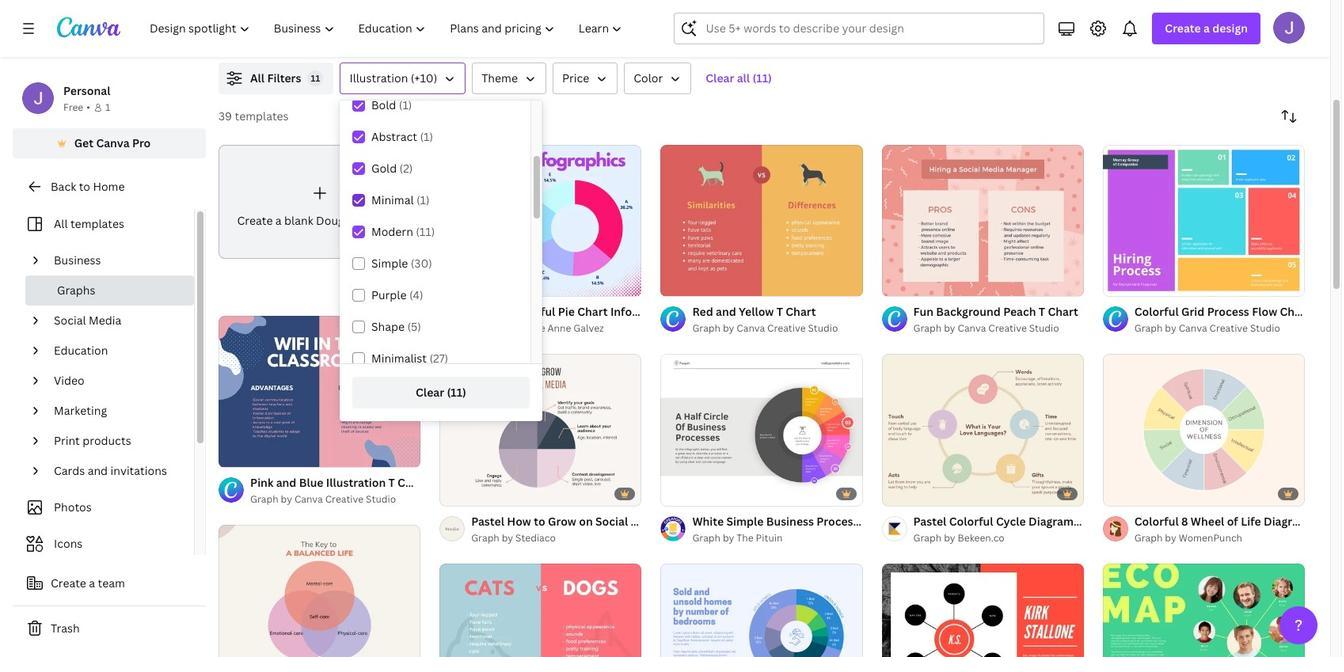 Task type: locate. For each thing, give the bounding box(es) containing it.
0 horizontal spatial process
[[817, 514, 859, 529]]

Sort by button
[[1274, 101, 1305, 132]]

1 vertical spatial a
[[276, 213, 282, 228]]

studio inside colorful grid process flow chart graph by canva creative studio
[[1251, 322, 1281, 335]]

create for create a blank doughnut chart
[[237, 213, 273, 228]]

back to home
[[51, 179, 125, 194]]

process
[[1208, 304, 1250, 320], [817, 514, 859, 529]]

rizelle
[[516, 322, 545, 335]]

graph by canva creative studio link down grid
[[1135, 321, 1305, 337]]

stediaco
[[516, 531, 556, 545]]

graph by rizelle anne galvez link
[[471, 321, 642, 337]]

pastel how to grow on social media pie chart infographic graph image
[[440, 354, 642, 506]]

1 horizontal spatial t
[[777, 304, 783, 320]]

white simple business process circle graph graph by the pituin
[[693, 514, 929, 545]]

illustration inside button
[[350, 70, 408, 86]]

create inside "button"
[[51, 576, 86, 591]]

studio inside fun background peach t chart graph by canva creative studio
[[1029, 322, 1060, 335]]

by left the womenpunch
[[1165, 531, 1177, 545]]

doughnut
[[316, 213, 369, 228]]

studio down "flow" on the right top of page
[[1251, 322, 1281, 335]]

and right cards
[[88, 463, 108, 478]]

graph by stediaco
[[471, 531, 556, 545]]

colorful left grid
[[1135, 304, 1179, 320]]

1 vertical spatial create
[[237, 213, 273, 228]]

1 vertical spatial illustration
[[326, 475, 386, 490]]

modern (11)
[[371, 224, 435, 239]]

1 vertical spatial (1)
[[420, 129, 433, 144]]

illustration inside pink and blue illustration t chart graph by canva creative studio
[[326, 475, 386, 490]]

templates down back to home
[[70, 216, 124, 231]]

minimal
[[371, 192, 414, 208]]

canva
[[96, 135, 130, 150], [737, 322, 765, 335], [958, 322, 986, 335], [1179, 322, 1208, 335], [295, 493, 323, 506]]

(11) up the (30)
[[416, 224, 435, 239]]

39
[[219, 109, 232, 124]]

1 horizontal spatial all
[[250, 70, 265, 86]]

flow
[[1252, 304, 1278, 320]]

colorful up rizelle
[[511, 304, 556, 320]]

0 vertical spatial create
[[1165, 21, 1201, 36]]

t inside red and yellow t chart graph by canva creative studio
[[777, 304, 783, 320]]

creative inside colorful grid process flow chart graph by canva creative studio
[[1210, 322, 1248, 335]]

create a blank doughnut chart
[[237, 213, 402, 228]]

0 vertical spatial business
[[54, 253, 101, 268]]

creative inside pink and blue illustration t chart graph by canva creative studio
[[325, 493, 364, 506]]

clear down (27)
[[416, 385, 444, 400]]

2 horizontal spatial and
[[716, 304, 736, 320]]

0 vertical spatial clear
[[706, 70, 735, 86]]

canva down blue
[[295, 493, 323, 506]]

canva down grid
[[1179, 322, 1208, 335]]

create for create a team
[[51, 576, 86, 591]]

video link
[[48, 366, 185, 396]]

0 horizontal spatial a
[[89, 576, 95, 591]]

0 horizontal spatial create
[[51, 576, 86, 591]]

purple
[[371, 288, 407, 303]]

business up the "graph by the pituin" link
[[767, 514, 814, 529]]

chart inside fun background peach t chart graph by canva creative studio
[[1048, 304, 1079, 320]]

1 horizontal spatial create
[[237, 213, 273, 228]]

2 horizontal spatial create
[[1165, 21, 1201, 36]]

by down colorful grid process flow chart link
[[1165, 322, 1177, 335]]

canva for red
[[737, 322, 765, 335]]

t for yellow
[[777, 304, 783, 320]]

2 vertical spatial a
[[89, 576, 95, 591]]

diagram right life
[[1264, 514, 1309, 529]]

print products
[[54, 433, 131, 448]]

video
[[54, 373, 84, 388]]

1 vertical spatial (11)
[[416, 224, 435, 239]]

graph inside fun background peach t chart graph by canva creative studio
[[914, 322, 942, 335]]

by inside red and yellow t chart graph by canva creative studio
[[723, 322, 735, 335]]

create left "blank" at the left
[[237, 213, 273, 228]]

clear (11)
[[416, 385, 466, 400]]

graph
[[471, 322, 500, 335], [693, 322, 721, 335], [914, 322, 942, 335], [1135, 322, 1163, 335], [250, 493, 279, 506], [896, 514, 929, 529], [1077, 514, 1110, 529], [1312, 514, 1343, 529], [471, 531, 500, 545], [693, 531, 721, 545], [914, 531, 942, 545], [1135, 531, 1163, 545]]

yellow and mint green eco map chart image
[[1103, 564, 1305, 657]]

studio down 'red and yellow t chart' link in the right of the page
[[808, 322, 838, 335]]

canva inside red and yellow t chart graph by canva creative studio
[[737, 322, 765, 335]]

yellow
[[739, 304, 774, 320]]

process left circle at the right bottom of page
[[817, 514, 859, 529]]

diagram
[[1029, 514, 1074, 529], [1264, 514, 1309, 529]]

business inside white simple business process circle graph graph by the pituin
[[767, 514, 814, 529]]

by inside colorful grid process flow chart graph by canva creative studio
[[1165, 322, 1177, 335]]

(27)
[[430, 351, 448, 366]]

1 horizontal spatial business
[[767, 514, 814, 529]]

simple
[[371, 256, 408, 271], [471, 304, 509, 320], [727, 514, 764, 529]]

studio down peach
[[1029, 322, 1060, 335]]

0 vertical spatial simple
[[371, 256, 408, 271]]

top level navigation element
[[139, 13, 636, 44]]

red black photo eco map chart image
[[882, 564, 1084, 657]]

fun background peach t chart graph by canva creative studio
[[914, 304, 1079, 335]]

colorful grid process flow chart link
[[1135, 304, 1311, 321]]

all left filters
[[250, 70, 265, 86]]

life
[[1241, 514, 1261, 529]]

colorful left the '8'
[[1135, 514, 1179, 529]]

(11) right all
[[753, 70, 772, 86]]

by down pink and blue illustration t chart link
[[281, 493, 292, 506]]

the balanced life infographic venn diagram graph image
[[219, 525, 421, 657]]

simple up purple
[[371, 256, 408, 271]]

1 vertical spatial process
[[817, 514, 859, 529]]

2 vertical spatial (1)
[[417, 192, 430, 208]]

womenpunch
[[1179, 531, 1243, 545]]

white
[[693, 514, 724, 529]]

(11)
[[753, 70, 772, 86], [416, 224, 435, 239], [447, 385, 466, 400]]

process right grid
[[1208, 304, 1250, 320]]

0 horizontal spatial and
[[88, 463, 108, 478]]

simple inside simple colorful pie chart infographics graph by rizelle anne galvez
[[471, 304, 509, 320]]

1 vertical spatial business
[[767, 514, 814, 529]]

graph by canva creative studio link for yellow
[[693, 321, 838, 337]]

None search field
[[674, 13, 1045, 44]]

templates
[[235, 109, 289, 124], [70, 216, 124, 231]]

colorful 8 wheel of life diagram graph image
[[1103, 354, 1305, 506]]

simple inside white simple business process circle graph graph by the pituin
[[727, 514, 764, 529]]

white simple business process circle graph image
[[661, 354, 863, 506]]

(11) for clear (11)
[[447, 385, 466, 400]]

2 horizontal spatial (11)
[[753, 70, 772, 86]]

by left the
[[723, 531, 735, 545]]

(11) down (27)
[[447, 385, 466, 400]]

chart inside red and yellow t chart graph by canva creative studio
[[786, 304, 816, 320]]

1 vertical spatial simple
[[471, 304, 509, 320]]

minimalist
[[371, 351, 427, 366]]

canva inside 'button'
[[96, 135, 130, 150]]

2 vertical spatial create
[[51, 576, 86, 591]]

0 horizontal spatial all
[[54, 216, 68, 231]]

create
[[1165, 21, 1201, 36], [237, 213, 273, 228], [51, 576, 86, 591]]

by down 'red and yellow t chart' link in the right of the page
[[723, 322, 735, 335]]

0 horizontal spatial templates
[[70, 216, 124, 231]]

photos link
[[22, 493, 185, 523]]

2 diagram from the left
[[1264, 514, 1309, 529]]

a for blank
[[276, 213, 282, 228]]

t
[[777, 304, 783, 320], [1039, 304, 1046, 320], [389, 475, 395, 490]]

studio
[[808, 322, 838, 335], [1029, 322, 1060, 335], [1251, 322, 1281, 335], [366, 493, 396, 506]]

0 vertical spatial illustration
[[350, 70, 408, 86]]

red
[[693, 304, 713, 320]]

1 diagram from the left
[[1029, 514, 1074, 529]]

blank
[[284, 213, 313, 228]]

studio inside red and yellow t chart graph by canva creative studio
[[808, 322, 838, 335]]

design
[[1213, 21, 1248, 36]]

colorful
[[511, 304, 556, 320], [1135, 304, 1179, 320], [949, 514, 994, 529], [1135, 514, 1179, 529]]

chart inside simple colorful pie chart infographics graph by rizelle anne galvez
[[578, 304, 608, 320]]

team
[[98, 576, 125, 591]]

0 horizontal spatial diagram
[[1029, 514, 1074, 529]]

graph by canva creative studio link for blue
[[250, 492, 421, 508]]

and inside red and yellow t chart graph by canva creative studio
[[716, 304, 736, 320]]

0 vertical spatial templates
[[235, 109, 289, 124]]

a left "blank" at the left
[[276, 213, 282, 228]]

(1) right bold
[[399, 97, 412, 112]]

illustration right blue
[[326, 475, 386, 490]]

get
[[74, 135, 94, 150]]

and for pink
[[276, 475, 297, 490]]

a inside "button"
[[89, 576, 95, 591]]

1 horizontal spatial a
[[276, 213, 282, 228]]

(1) for bold (1)
[[399, 97, 412, 112]]

creative down 'red and yellow t chart' link in the right of the page
[[768, 322, 806, 335]]

simple for simple colorful pie chart infographics graph by rizelle anne galvez
[[471, 304, 509, 320]]

0 vertical spatial (1)
[[399, 97, 412, 112]]

Search search field
[[706, 13, 1035, 44]]

photos
[[54, 500, 92, 515]]

2 horizontal spatial t
[[1039, 304, 1046, 320]]

all
[[250, 70, 265, 86], [54, 216, 68, 231]]

canva inside pink and blue illustration t chart graph by canva creative studio
[[295, 493, 323, 506]]

red and yellow t chart link
[[693, 304, 838, 321]]

1 horizontal spatial simple
[[471, 304, 509, 320]]

by down pastel at right
[[944, 531, 956, 545]]

get canva pro
[[74, 135, 151, 150]]

creative down colorful grid process flow chart link
[[1210, 322, 1248, 335]]

by inside simple colorful pie chart infographics graph by rizelle anne galvez
[[502, 322, 513, 335]]

studio down pink and blue illustration t chart link
[[366, 493, 396, 506]]

1 horizontal spatial clear
[[706, 70, 735, 86]]

1 horizontal spatial (11)
[[447, 385, 466, 400]]

by inside colorful 8 wheel of life diagram graph graph by womenpunch
[[1165, 531, 1177, 545]]

pro
[[132, 135, 151, 150]]

graph by canva creative studio link down blue
[[250, 492, 421, 508]]

create a blank doughnut chart link
[[219, 145, 421, 259]]

colorful grid process flow chart image
[[1103, 145, 1305, 297]]

t inside fun background peach t chart graph by canva creative studio
[[1039, 304, 1046, 320]]

all down back
[[54, 216, 68, 231]]

creative for process
[[1210, 322, 1248, 335]]

chart inside colorful grid process flow chart graph by canva creative studio
[[1280, 304, 1311, 320]]

0 horizontal spatial business
[[54, 253, 101, 268]]

(1) right abstract
[[420, 129, 433, 144]]

and inside pink and blue illustration t chart graph by canva creative studio
[[276, 475, 297, 490]]

1 vertical spatial templates
[[70, 216, 124, 231]]

1 vertical spatial clear
[[416, 385, 444, 400]]

graph by canva creative studio link down yellow
[[693, 321, 838, 337]]

(1) right minimal
[[417, 192, 430, 208]]

shape
[[371, 319, 405, 334]]

colorful inside simple colorful pie chart infographics graph by rizelle anne galvez
[[511, 304, 556, 320]]

0 vertical spatial all
[[250, 70, 265, 86]]

2 horizontal spatial simple
[[727, 514, 764, 529]]

0 horizontal spatial simple
[[371, 256, 408, 271]]

circle
[[862, 514, 893, 529]]

2 horizontal spatial a
[[1204, 21, 1210, 36]]

canva down background
[[958, 322, 986, 335]]

create a team button
[[13, 568, 206, 600]]

0 horizontal spatial t
[[389, 475, 395, 490]]

doughnut charts templates image
[[967, 0, 1305, 44]]

wheel
[[1191, 514, 1225, 529]]

colorful inside colorful grid process flow chart graph by canva creative studio
[[1135, 304, 1179, 320]]

templates right 39
[[235, 109, 289, 124]]

illustration
[[350, 70, 408, 86], [326, 475, 386, 490]]

of
[[1227, 514, 1239, 529]]

simple (30)
[[371, 256, 432, 271]]

by inside pink and blue illustration t chart graph by canva creative studio
[[281, 493, 292, 506]]

creative down pink and blue illustration t chart link
[[325, 493, 364, 506]]

2 vertical spatial (11)
[[447, 385, 466, 400]]

graph inside pink and blue illustration t chart graph by canva creative studio
[[250, 493, 279, 506]]

create a blank doughnut chart element
[[219, 145, 421, 259]]

chart for colorful grid process flow chart graph by canva creative studio
[[1280, 304, 1311, 320]]

creative inside fun background peach t chart graph by canva creative studio
[[989, 322, 1027, 335]]

clear left all
[[706, 70, 735, 86]]

simple up graph by rizelle anne galvez link
[[471, 304, 509, 320]]

a inside dropdown button
[[1204, 21, 1210, 36]]

diagram right cycle
[[1029, 514, 1074, 529]]

2 vertical spatial simple
[[727, 514, 764, 529]]

(11) inside clear (11) button
[[447, 385, 466, 400]]

creative down fun background peach t chart link
[[989, 322, 1027, 335]]

creative for peach
[[989, 322, 1027, 335]]

graph by the pituin link
[[693, 531, 863, 546]]

social media link
[[48, 306, 185, 336]]

marketing link
[[48, 396, 185, 426]]

galvez
[[574, 322, 604, 335]]

0 vertical spatial (11)
[[753, 70, 772, 86]]

(+10)
[[411, 70, 437, 86]]

minimal (1)
[[371, 192, 430, 208]]

all templates
[[54, 216, 124, 231]]

canva inside fun background peach t chart graph by canva creative studio
[[958, 322, 986, 335]]

canva inside colorful grid process flow chart graph by canva creative studio
[[1179, 322, 1208, 335]]

by down background
[[944, 322, 956, 335]]

and right "red"
[[716, 304, 736, 320]]

clear
[[706, 70, 735, 86], [416, 385, 444, 400]]

create inside dropdown button
[[1165, 21, 1201, 36]]

clear inside button
[[416, 385, 444, 400]]

1 vertical spatial all
[[54, 216, 68, 231]]

and right pink
[[276, 475, 297, 490]]

a left the team
[[89, 576, 95, 591]]

a left design
[[1204, 21, 1210, 36]]

illustration up bold
[[350, 70, 408, 86]]

0 horizontal spatial (11)
[[416, 224, 435, 239]]

business up graphs
[[54, 253, 101, 268]]

1 horizontal spatial diagram
[[1264, 514, 1309, 529]]

1 horizontal spatial and
[[276, 475, 297, 490]]

1 horizontal spatial templates
[[235, 109, 289, 124]]

a
[[1204, 21, 1210, 36], [276, 213, 282, 228], [89, 576, 95, 591]]

all for all templates
[[54, 216, 68, 231]]

clear inside button
[[706, 70, 735, 86]]

create down icons
[[51, 576, 86, 591]]

0 vertical spatial process
[[1208, 304, 1250, 320]]

canva left pro
[[96, 135, 130, 150]]

colorful up bekeen.co
[[949, 514, 994, 529]]

by left rizelle
[[502, 322, 513, 335]]

fun background peach t chart link
[[914, 304, 1079, 321]]

simple colorful pie chart infographics link
[[471, 304, 678, 321]]

11 filter options selected element
[[308, 70, 324, 86]]

diagram inside pastel colorful cycle diagram graph graph by bekeen.co
[[1029, 514, 1074, 529]]

1 horizontal spatial process
[[1208, 304, 1250, 320]]

create left design
[[1165, 21, 1201, 36]]

canva down yellow
[[737, 322, 765, 335]]

graph by canva creative studio link down peach
[[914, 321, 1079, 337]]

0 horizontal spatial clear
[[416, 385, 444, 400]]

red and yellow t chart graph by canva creative studio
[[693, 304, 838, 335]]

print products link
[[48, 426, 185, 456]]

simple up the
[[727, 514, 764, 529]]

0 vertical spatial a
[[1204, 21, 1210, 36]]

creative inside red and yellow t chart graph by canva creative studio
[[768, 322, 806, 335]]

(11) for modern (11)
[[416, 224, 435, 239]]



Task type: describe. For each thing, give the bounding box(es) containing it.
graph by canva creative studio link for process
[[1135, 321, 1305, 337]]

the
[[737, 531, 754, 545]]

icons link
[[22, 529, 185, 559]]

all templates link
[[22, 209, 185, 239]]

studio for yellow
[[808, 322, 838, 335]]

gold
[[371, 161, 397, 176]]

red and yellow t chart image
[[661, 145, 863, 297]]

filters
[[267, 70, 301, 86]]

39 templates
[[219, 109, 289, 124]]

personal
[[63, 83, 110, 98]]

blue purple doughnut chart real estate graph image
[[661, 564, 863, 657]]

simple for simple (30)
[[371, 256, 408, 271]]

and for cards
[[88, 463, 108, 478]]

colorful 8 wheel of life diagram graph graph by womenpunch
[[1135, 514, 1343, 545]]

simple colorful pie chart infographics image
[[440, 145, 642, 297]]

clear for clear (11)
[[416, 385, 444, 400]]

create a design
[[1165, 21, 1248, 36]]

get canva pro button
[[13, 128, 206, 158]]

(5)
[[408, 319, 421, 334]]

free •
[[63, 101, 90, 114]]

t for peach
[[1039, 304, 1046, 320]]

trash
[[51, 621, 80, 636]]

marketing
[[54, 403, 107, 418]]

pastel colorful cycle diagram graph image
[[882, 354, 1084, 506]]

11
[[311, 72, 320, 84]]

chart inside pink and blue illustration t chart graph by canva creative studio
[[398, 475, 428, 490]]

(11) inside the clear all (11) button
[[753, 70, 772, 86]]

pituin
[[756, 531, 783, 545]]

pastel
[[914, 514, 947, 529]]

process inside white simple business process circle graph graph by the pituin
[[817, 514, 859, 529]]

all
[[737, 70, 750, 86]]

powder blue and salmon pink t chart image
[[440, 564, 642, 657]]

theme
[[482, 70, 518, 86]]

illustration (+10)
[[350, 70, 437, 86]]

all for all filters
[[250, 70, 265, 86]]

studio inside pink and blue illustration t chart graph by canva creative studio
[[366, 493, 396, 506]]

theme button
[[472, 63, 546, 94]]

back to home link
[[13, 171, 206, 203]]

blue
[[299, 475, 324, 490]]

a for design
[[1204, 21, 1210, 36]]

templates for 39 templates
[[235, 109, 289, 124]]

social media
[[54, 313, 121, 328]]

colorful inside colorful 8 wheel of life diagram graph graph by womenpunch
[[1135, 514, 1179, 529]]

price button
[[553, 63, 618, 94]]

anne
[[548, 322, 571, 335]]

chart for create a blank doughnut chart
[[372, 213, 402, 228]]

canva for colorful
[[1179, 322, 1208, 335]]

cards and invitations
[[54, 463, 167, 478]]

home
[[93, 179, 125, 194]]

process inside colorful grid process flow chart graph by canva creative studio
[[1208, 304, 1250, 320]]

simple colorful pie chart infographics graph by rizelle anne galvez
[[471, 304, 678, 335]]

all filters
[[250, 70, 301, 86]]

colorful grid process flow chart graph by canva creative studio
[[1135, 304, 1311, 335]]

create for create a design
[[1165, 21, 1201, 36]]

grid
[[1182, 304, 1205, 320]]

studio for process
[[1251, 322, 1281, 335]]

illustration (+10) button
[[340, 63, 466, 94]]

white simple business process circle graph link
[[693, 513, 929, 531]]

pink and blue illustration t chart link
[[250, 474, 428, 492]]

jacob simon image
[[1274, 12, 1305, 44]]

by inside pastel colorful cycle diagram graph graph by bekeen.co
[[944, 531, 956, 545]]

chart for fun background peach t chart graph by canva creative studio
[[1048, 304, 1079, 320]]

graphs
[[57, 283, 95, 298]]

(30)
[[411, 256, 432, 271]]

business link
[[48, 246, 185, 276]]

gold (2)
[[371, 161, 413, 176]]

create a design button
[[1153, 13, 1261, 44]]

1
[[105, 101, 110, 114]]

price
[[562, 70, 590, 86]]

purple (4)
[[371, 288, 423, 303]]

modern
[[371, 224, 413, 239]]

media
[[89, 313, 121, 328]]

pink and blue illustration t chart image
[[219, 316, 421, 467]]

bold
[[371, 97, 396, 112]]

diagram inside colorful 8 wheel of life diagram graph graph by womenpunch
[[1264, 514, 1309, 529]]

cycle
[[996, 514, 1026, 529]]

print
[[54, 433, 80, 448]]

bold (1)
[[371, 97, 412, 112]]

graph by canva creative studio link for peach
[[914, 321, 1079, 337]]

t inside pink and blue illustration t chart graph by canva creative studio
[[389, 475, 395, 490]]

colorful inside pastel colorful cycle diagram graph graph by bekeen.co
[[949, 514, 994, 529]]

graph by bekeen.co link
[[914, 531, 1084, 546]]

cards
[[54, 463, 85, 478]]

cards and invitations link
[[48, 456, 185, 486]]

(2)
[[400, 161, 413, 176]]

(1) for abstract (1)
[[420, 129, 433, 144]]

clear all (11)
[[706, 70, 772, 86]]

fun background peach t chart image
[[882, 145, 1084, 297]]

infographics
[[611, 304, 678, 320]]

by inside fun background peach t chart graph by canva creative studio
[[944, 322, 956, 335]]

peach
[[1004, 304, 1036, 320]]

templates for all templates
[[70, 216, 124, 231]]

color button
[[624, 63, 692, 94]]

creative for yellow
[[768, 322, 806, 335]]

chart for red and yellow t chart graph by canva creative studio
[[786, 304, 816, 320]]

studio for peach
[[1029, 322, 1060, 335]]

clear for clear all (11)
[[706, 70, 735, 86]]

a for team
[[89, 576, 95, 591]]

graph inside red and yellow t chart graph by canva creative studio
[[693, 322, 721, 335]]

by inside white simple business process circle graph graph by the pituin
[[723, 531, 735, 545]]

canva for fun
[[958, 322, 986, 335]]

bekeen.co
[[958, 531, 1005, 545]]

(1) for minimal (1)
[[417, 192, 430, 208]]

graph inside simple colorful pie chart infographics graph by rizelle anne galvez
[[471, 322, 500, 335]]

and for red
[[716, 304, 736, 320]]

pastel colorful cycle diagram graph link
[[914, 513, 1110, 531]]

minimalist (27)
[[371, 351, 448, 366]]

by left stediaco
[[502, 531, 513, 545]]

(4)
[[409, 288, 423, 303]]

clear (11) button
[[352, 377, 530, 409]]

education
[[54, 343, 108, 358]]

shape (5)
[[371, 319, 421, 334]]

clear all (11) button
[[698, 63, 780, 94]]

8
[[1182, 514, 1189, 529]]

graph inside colorful grid process flow chart graph by canva creative studio
[[1135, 322, 1163, 335]]

products
[[83, 433, 131, 448]]

graph by womenpunch link
[[1135, 531, 1305, 546]]

color
[[634, 70, 663, 86]]

•
[[87, 101, 90, 114]]



Task type: vqa. For each thing, say whether or not it's contained in the screenshot.
Illustration to the top
yes



